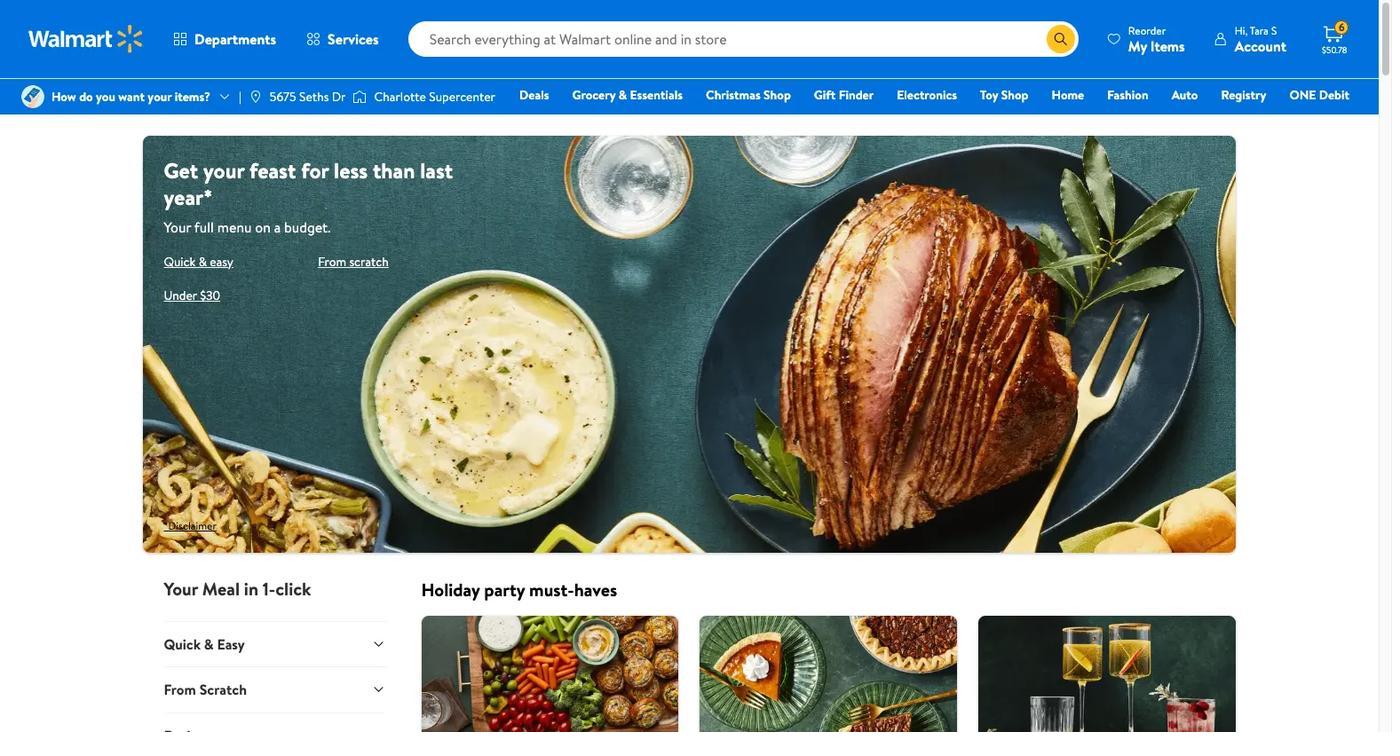 Task type: locate. For each thing, give the bounding box(es) containing it.
deals link
[[512, 85, 557, 105]]

how do you want your items?
[[52, 88, 211, 106]]

2 your from the top
[[164, 577, 198, 601]]

grocery
[[572, 86, 616, 104]]

in
[[244, 577, 258, 601]]

2 horizontal spatial  image
[[353, 88, 367, 106]]

1 horizontal spatial  image
[[249, 90, 263, 104]]

want
[[118, 88, 145, 106]]

 image
[[21, 85, 44, 108], [353, 88, 367, 106], [249, 90, 263, 104]]

supercenter
[[429, 88, 496, 106]]

get your feast for less than last year* your full menu on a budget.
[[164, 155, 453, 237]]

year*
[[164, 182, 213, 212]]

scratch
[[200, 681, 247, 700]]

grocery & essentials link
[[565, 85, 691, 105]]

quick inside dropdown button
[[164, 635, 201, 654]]

 image for charlotte
[[353, 88, 367, 106]]

feast
[[250, 155, 296, 186]]

$30
[[200, 287, 220, 305]]

gift finder
[[814, 86, 874, 104]]

1 your from the top
[[164, 218, 191, 237]]

list
[[411, 616, 1248, 733]]

a
[[274, 218, 281, 237]]

0 vertical spatial &
[[619, 86, 627, 104]]

full
[[194, 218, 214, 237]]

christmas shop link
[[698, 85, 799, 105]]

from inside dropdown button
[[164, 681, 196, 700]]

 image left how
[[21, 85, 44, 108]]

shop right the christmas
[[764, 86, 791, 104]]

quick & easy
[[164, 635, 245, 654]]

charlotte
[[374, 88, 426, 106]]

toy shop
[[981, 86, 1029, 104]]

hi, tara s account
[[1235, 23, 1287, 56]]

fashion
[[1108, 86, 1149, 104]]

1 horizontal spatial shop
[[1002, 86, 1029, 104]]

under $30
[[164, 287, 220, 305]]

home link
[[1044, 85, 1093, 105]]

toy
[[981, 86, 999, 104]]

quick up under
[[164, 253, 196, 271]]

1 vertical spatial your
[[203, 155, 244, 186]]

charlotte supercenter
[[374, 88, 496, 106]]

quick & easy
[[164, 253, 233, 271]]

gift finder link
[[806, 85, 882, 105]]

do
[[79, 88, 93, 106]]

1 horizontal spatial your
[[203, 155, 244, 186]]

from scratch
[[318, 253, 389, 271]]

& inside dropdown button
[[204, 635, 214, 654]]

dr
[[332, 88, 346, 106]]

budget.
[[284, 218, 331, 237]]

0 horizontal spatial shop
[[764, 86, 791, 104]]

you
[[96, 88, 115, 106]]

2 shop from the left
[[1002, 86, 1029, 104]]

list item
[[411, 616, 690, 733], [690, 616, 969, 733], [969, 616, 1247, 733]]

your right want
[[148, 88, 172, 106]]

click
[[276, 577, 311, 601]]

0 horizontal spatial from
[[164, 681, 196, 700]]

my
[[1129, 36, 1148, 56]]

quick & easy link
[[164, 253, 233, 271]]

your
[[148, 88, 172, 106], [203, 155, 244, 186]]

your left meal
[[164, 577, 198, 601]]

services button
[[291, 18, 394, 60]]

your right get
[[203, 155, 244, 186]]

1 quick from the top
[[164, 253, 196, 271]]

1 shop from the left
[[764, 86, 791, 104]]

2 vertical spatial &
[[204, 635, 214, 654]]

under
[[164, 287, 197, 305]]

electronics
[[897, 86, 958, 104]]

shop
[[764, 86, 791, 104], [1002, 86, 1029, 104]]

0 horizontal spatial your
[[148, 88, 172, 106]]

0 vertical spatial your
[[164, 218, 191, 237]]

 image for 5675
[[249, 90, 263, 104]]

from for from scratch
[[164, 681, 196, 700]]

&
[[619, 86, 627, 104], [199, 253, 207, 271], [204, 635, 214, 654]]

quick for quick & easy
[[164, 253, 196, 271]]

shop right toy
[[1002, 86, 1029, 104]]

one debit link
[[1282, 85, 1358, 105]]

search icon image
[[1054, 32, 1068, 46]]

0 vertical spatial from
[[318, 253, 346, 271]]

clear search field text image
[[1026, 32, 1040, 46]]

|
[[239, 88, 241, 106]]

1 vertical spatial your
[[164, 577, 198, 601]]

1 vertical spatial quick
[[164, 635, 201, 654]]

6
[[1339, 20, 1345, 35]]

get
[[164, 155, 198, 186]]

your left full
[[164, 218, 191, 237]]

quick left easy
[[164, 635, 201, 654]]

0 vertical spatial quick
[[164, 253, 196, 271]]

0 horizontal spatial  image
[[21, 85, 44, 108]]

walmart+
[[1297, 111, 1350, 129]]

1 list item from the left
[[411, 616, 690, 733]]

meal
[[202, 577, 240, 601]]

2 quick from the top
[[164, 635, 201, 654]]

 image for how
[[21, 85, 44, 108]]

 image right "|"
[[249, 90, 263, 104]]

quick
[[164, 253, 196, 271], [164, 635, 201, 654]]

gift
[[814, 86, 836, 104]]

1 vertical spatial from
[[164, 681, 196, 700]]

scratch
[[349, 253, 389, 271]]

1 horizontal spatial from
[[318, 253, 346, 271]]

 image right dr
[[353, 88, 367, 106]]

your
[[164, 218, 191, 237], [164, 577, 198, 601]]

1 vertical spatial &
[[199, 253, 207, 271]]



Task type: describe. For each thing, give the bounding box(es) containing it.
holiday party must-haves
[[421, 578, 618, 602]]

s
[[1272, 23, 1278, 38]]

3 list item from the left
[[969, 616, 1247, 733]]

quick & easy button
[[164, 622, 386, 667]]

your inside "get your feast for less than last year* your full menu on a budget."
[[203, 155, 244, 186]]

less
[[334, 155, 368, 186]]

deals
[[520, 86, 549, 104]]

debit
[[1320, 86, 1350, 104]]

auto link
[[1164, 85, 1207, 105]]

christmas
[[706, 86, 761, 104]]

auto
[[1172, 86, 1199, 104]]

walmart image
[[28, 25, 144, 53]]

$50.78
[[1323, 44, 1348, 56]]

account
[[1235, 36, 1287, 56]]

items?
[[175, 88, 211, 106]]

shop for christmas shop
[[764, 86, 791, 104]]

how
[[52, 88, 76, 106]]

must-
[[529, 578, 574, 602]]

reorder my items
[[1129, 23, 1186, 56]]

seths
[[299, 88, 329, 106]]

christmas shop
[[706, 86, 791, 104]]

departments
[[195, 29, 276, 49]]

from scratch button
[[164, 667, 386, 713]]

5675
[[270, 88, 296, 106]]

on
[[255, 218, 271, 237]]

party
[[484, 578, 525, 602]]

grocery & essentials
[[572, 86, 683, 104]]

from scratch link
[[318, 253, 389, 271]]

tara
[[1250, 23, 1269, 38]]

last
[[420, 155, 453, 186]]

shop for toy shop
[[1002, 86, 1029, 104]]

one debit walmart+
[[1290, 86, 1350, 129]]

hi,
[[1235, 23, 1248, 38]]

essentials
[[630, 86, 683, 104]]

6 $50.78
[[1323, 20, 1348, 56]]

registry link
[[1214, 85, 1275, 105]]

2 list item from the left
[[690, 616, 969, 733]]

1-
[[263, 577, 276, 601]]

one
[[1290, 86, 1317, 104]]

finder
[[839, 86, 874, 104]]

electronics link
[[889, 85, 966, 105]]

easy
[[210, 253, 233, 271]]

quick for quick & easy
[[164, 635, 201, 654]]

*disclaimer
[[164, 518, 217, 534]]

your inside "get your feast for less than last year* your full menu on a budget."
[[164, 218, 191, 237]]

fashion link
[[1100, 85, 1157, 105]]

& for essentials
[[619, 86, 627, 104]]

holiday
[[421, 578, 480, 602]]

0 vertical spatial your
[[148, 88, 172, 106]]

easy
[[217, 635, 245, 654]]

& for easy
[[199, 253, 207, 271]]

haves
[[574, 578, 618, 602]]

5675 seths dr
[[270, 88, 346, 106]]

from for from scratch
[[318, 253, 346, 271]]

reorder
[[1129, 23, 1167, 38]]

your meal in 1-click
[[164, 577, 311, 601]]

than
[[373, 155, 415, 186]]

items
[[1151, 36, 1186, 56]]

home
[[1052, 86, 1085, 104]]

Walmart Site-Wide search field
[[408, 21, 1079, 57]]

registry
[[1222, 86, 1267, 104]]

Search search field
[[408, 21, 1079, 57]]

for
[[301, 155, 329, 186]]

from scratch
[[164, 681, 247, 700]]

*disclaimer button
[[164, 518, 217, 534]]

under $30 link
[[164, 287, 220, 305]]

& for easy
[[204, 635, 214, 654]]

departments button
[[158, 18, 291, 60]]

services
[[328, 29, 379, 49]]

toy shop link
[[973, 85, 1037, 105]]

menu
[[217, 218, 252, 237]]

walmart+ link
[[1289, 110, 1358, 130]]



Task type: vqa. For each thing, say whether or not it's contained in the screenshot.
Huge
no



